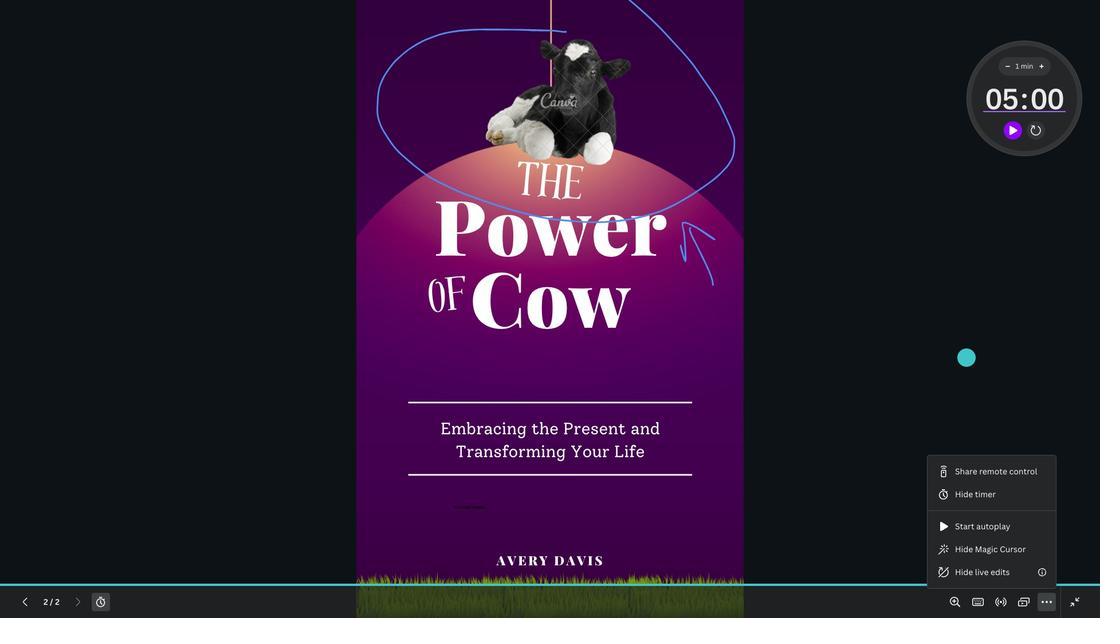 Task type: vqa. For each thing, say whether or not it's contained in the screenshot.
"1"
yes



Task type: locate. For each thing, give the bounding box(es) containing it.
0 vertical spatial dm serif display
[[601, 434, 623, 439]]

hide for hide timer
[[955, 489, 973, 500]]

embracing
[[591, 373, 653, 387], [440, 419, 527, 439], [265, 577, 274, 579]]

0 horizontal spatial and
[[284, 577, 287, 579]]

embracing the present and transforming your life
[[591, 373, 748, 404], [440, 419, 660, 462], [265, 577, 287, 581]]

hide left "live"
[[955, 567, 973, 578]]

2 right /
[[55, 597, 60, 608]]

power
[[434, 173, 666, 275], [586, 198, 752, 271]]

1 horizontal spatial avery davis
[[631, 468, 708, 480]]

hide left magic
[[955, 544, 973, 555]]

0 horizontal spatial display
[[471, 505, 485, 511]]

1 vertical spatial life
[[614, 442, 645, 462]]

the
[[513, 145, 586, 228], [643, 178, 695, 237], [656, 373, 675, 387], [531, 419, 558, 439], [274, 577, 277, 579]]

magic
[[975, 544, 998, 555]]

0 vertical spatial serif
[[606, 434, 612, 439]]

0 vertical spatial avery davis
[[631, 468, 708, 480]]

05 button
[[983, 76, 1021, 121]]

2 vertical spatial your
[[278, 579, 282, 581]]

2 vertical spatial life
[[283, 579, 286, 581]]

hide live edits
[[955, 567, 1010, 578]]

embracing the present and transforming your life button
[[257, 535, 296, 597]]

davis
[[672, 468, 708, 480], [554, 552, 604, 569]]

share
[[955, 466, 977, 477]]

2 / 2
[[44, 597, 60, 608]]

1 vertical spatial display
[[471, 505, 485, 511]]

3 hide from the top
[[955, 567, 973, 578]]

0 vertical spatial hide
[[955, 489, 973, 500]]

hide for hide live edits
[[955, 567, 973, 578]]

2 left /
[[44, 597, 48, 608]]

0 vertical spatial dm
[[601, 434, 605, 439]]

0 horizontal spatial present
[[277, 577, 284, 579]]

1 hide from the top
[[955, 489, 973, 500]]

of
[[580, 260, 613, 318], [425, 260, 471, 341]]

2 horizontal spatial your
[[684, 390, 712, 404]]

1 horizontal spatial your
[[570, 442, 609, 462]]

2 vertical spatial present
[[277, 577, 284, 579]]

1 vertical spatial serif
[[461, 505, 470, 511]]

and
[[727, 373, 748, 387], [630, 419, 660, 439], [284, 577, 287, 579]]

display
[[613, 434, 623, 439], [471, 505, 485, 511]]

present inside 'button'
[[277, 577, 284, 579]]

the inside 'button'
[[274, 577, 277, 579]]

00 button
[[1028, 76, 1066, 121]]

share remote control button
[[928, 461, 1056, 484]]

2 horizontal spatial embracing
[[591, 373, 653, 387]]

transforming inside 'button'
[[267, 579, 278, 581]]

main menu bar
[[0, 0, 1100, 33]]

0 horizontal spatial serif
[[461, 505, 470, 511]]

dm serif display
[[601, 434, 623, 439], [454, 505, 485, 511]]

1 horizontal spatial of
[[580, 260, 613, 318]]

1 vertical spatial embracing
[[440, 419, 527, 439]]

1 horizontal spatial transforming
[[455, 442, 566, 462]]

1 vertical spatial present
[[563, 419, 626, 439]]

0 horizontal spatial dm
[[454, 505, 460, 511]]

0 horizontal spatial life
[[283, 579, 286, 581]]

embracing inside 'button'
[[265, 577, 274, 579]]

and inside 'button'
[[284, 577, 287, 579]]

0 horizontal spatial of
[[425, 260, 471, 341]]

0 horizontal spatial your
[[278, 579, 282, 581]]

1 horizontal spatial dm
[[601, 434, 605, 439]]

0 vertical spatial your
[[684, 390, 712, 404]]

hide left timer
[[955, 489, 973, 500]]

1 vertical spatial avery
[[496, 552, 549, 569]]

hide timer
[[955, 489, 996, 500]]

1 vertical spatial and
[[630, 419, 660, 439]]

avery davis
[[631, 468, 708, 480], [496, 552, 604, 569]]

menu containing share remote control
[[928, 461, 1056, 584]]

2
[[44, 597, 48, 608], [55, 597, 60, 608]]

1 vertical spatial dm serif display
[[454, 505, 485, 511]]

min
[[1021, 61, 1033, 71]]

1 horizontal spatial and
[[630, 419, 660, 439]]

0 vertical spatial and
[[727, 373, 748, 387]]

your
[[684, 390, 712, 404], [570, 442, 609, 462], [278, 579, 282, 581]]

0 vertical spatial embracing the present and transforming your life
[[591, 373, 748, 404]]

0 vertical spatial display
[[613, 434, 623, 439]]

0 vertical spatial life
[[715, 390, 737, 404]]

power cow
[[434, 173, 666, 347], [586, 198, 752, 322]]

2 vertical spatial transforming
[[267, 579, 278, 581]]

2 horizontal spatial transforming
[[602, 390, 681, 404]]

hide
[[955, 489, 973, 500], [955, 544, 973, 555], [955, 567, 973, 578]]

cow
[[470, 245, 630, 347], [612, 249, 727, 322]]

0 horizontal spatial transforming
[[267, 579, 278, 581]]

present
[[679, 373, 724, 387], [563, 419, 626, 439], [277, 577, 284, 579]]

timer
[[983, 76, 1066, 121]]

2 horizontal spatial and
[[727, 373, 748, 387]]

0 horizontal spatial embracing
[[265, 577, 274, 579]]

2 hide from the top
[[955, 544, 973, 555]]

life inside 'button'
[[283, 579, 286, 581]]

1 2 from the left
[[44, 597, 48, 608]]

1 horizontal spatial dm serif display
[[601, 434, 623, 439]]

serif
[[606, 434, 612, 439], [461, 505, 470, 511]]

1 horizontal spatial serif
[[606, 434, 612, 439]]

0 horizontal spatial 2
[[44, 597, 48, 608]]

dm
[[601, 434, 605, 439], [454, 505, 460, 511]]

transforming
[[602, 390, 681, 404], [455, 442, 566, 462], [267, 579, 278, 581]]

1 horizontal spatial life
[[614, 442, 645, 462]]

0 vertical spatial transforming
[[602, 390, 681, 404]]

00
[[1030, 79, 1063, 118]]

2 horizontal spatial present
[[679, 373, 724, 387]]

start autoplay
[[955, 521, 1010, 532]]

2 vertical spatial embracing the present and transforming your life
[[265, 577, 287, 581]]

0 horizontal spatial davis
[[554, 552, 604, 569]]

1 min
[[1016, 61, 1033, 71]]

1 vertical spatial hide
[[955, 544, 973, 555]]

1 vertical spatial avery davis
[[496, 552, 604, 569]]

1 of from the left
[[580, 260, 613, 318]]

1 horizontal spatial 2
[[55, 597, 60, 608]]

2 vertical spatial embracing
[[265, 577, 274, 579]]

0 horizontal spatial avery davis
[[496, 552, 604, 569]]

2 vertical spatial hide
[[955, 567, 973, 578]]

1 horizontal spatial davis
[[672, 468, 708, 480]]

duration
[[321, 602, 356, 612]]

2 horizontal spatial life
[[715, 390, 737, 404]]

start
[[955, 521, 974, 532]]

menu
[[928, 461, 1056, 584]]

remote
[[979, 466, 1007, 477]]

2 vertical spatial and
[[284, 577, 287, 579]]

0 vertical spatial davis
[[672, 468, 708, 480]]

1 horizontal spatial embracing
[[440, 419, 527, 439]]

page 2 image
[[305, 548, 344, 584]]

life
[[715, 390, 737, 404], [614, 442, 645, 462], [283, 579, 286, 581]]

0 vertical spatial avery
[[631, 468, 669, 480]]

1 vertical spatial embracing the present and transforming your life
[[440, 419, 660, 462]]

avery
[[631, 468, 669, 480], [496, 552, 549, 569]]



Task type: describe. For each thing, give the bounding box(es) containing it.
05
[[985, 79, 1018, 118]]

hide magic cursor button
[[928, 539, 1056, 561]]

2 / 2 button
[[39, 594, 64, 612]]

hide timer button
[[928, 484, 1056, 506]]

share remote control
[[955, 466, 1037, 477]]

1 vertical spatial your
[[570, 442, 609, 462]]

2 2 from the left
[[55, 597, 60, 608]]

cursor
[[1000, 544, 1026, 555]]

0 horizontal spatial dm serif display
[[454, 505, 485, 511]]

timer
[[975, 489, 996, 500]]

start autoplay button
[[928, 516, 1056, 539]]

0 vertical spatial present
[[679, 373, 724, 387]]

control
[[1009, 466, 1037, 477]]

hide live edits button
[[928, 561, 1056, 584]]

1 horizontal spatial present
[[563, 419, 626, 439]]

5.0s
[[364, 41, 380, 52]]

timer containing 05
[[983, 76, 1066, 121]]

hide for hide magic cursor
[[955, 544, 973, 555]]

1 vertical spatial transforming
[[455, 442, 566, 462]]

hide pages image
[[646, 531, 701, 540]]

0 vertical spatial embracing
[[591, 373, 653, 387]]

5.0s button
[[346, 37, 384, 56]]

0 horizontal spatial avery
[[496, 552, 549, 569]]

duration button
[[303, 598, 360, 616]]

1
[[1016, 61, 1019, 71]]

1 horizontal spatial avery
[[631, 468, 669, 480]]

05 : 00
[[985, 79, 1063, 118]]

1 vertical spatial dm
[[454, 505, 460, 511]]

autoplay
[[976, 521, 1010, 532]]

side panel tab list
[[5, 367, 37, 368]]

1 vertical spatial davis
[[554, 552, 604, 569]]

edits
[[991, 567, 1010, 578]]

live
[[975, 567, 989, 578]]

:
[[1021, 79, 1028, 118]]

hide magic cursor
[[955, 544, 1026, 555]]

1 horizontal spatial display
[[613, 434, 623, 439]]

/
[[50, 597, 53, 608]]

2 of from the left
[[425, 260, 471, 341]]

Design title text field
[[681, 5, 875, 28]]

Page title text field
[[318, 573, 323, 584]]

your inside 'button'
[[278, 579, 282, 581]]

embracing the present and transforming your life inside 'button'
[[265, 577, 287, 581]]



